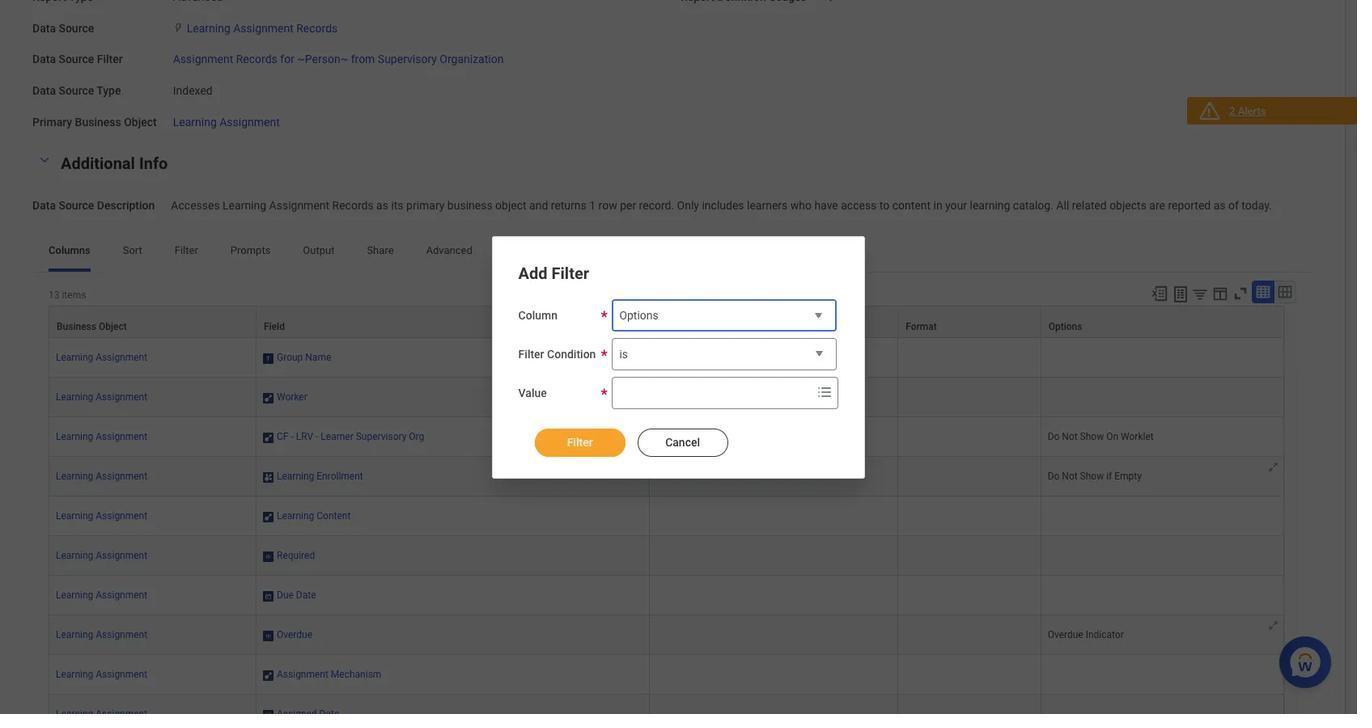 Task type: describe. For each thing, give the bounding box(es) containing it.
are
[[1150, 199, 1166, 212]]

field image for overdue
[[263, 630, 274, 643]]

business object
[[57, 322, 127, 333]]

cf - lrv - learner supervisory org
[[277, 432, 424, 443]]

source for data source
[[59, 21, 94, 34]]

data for data source filter
[[32, 53, 56, 66]]

name
[[305, 352, 331, 364]]

due
[[277, 591, 294, 602]]

field image for learning content
[[263, 511, 274, 524]]

learning assignment for required
[[56, 551, 147, 562]]

learning assignment link for due date
[[56, 591, 147, 602]]

have
[[815, 199, 839, 212]]

worker link
[[277, 389, 308, 403]]

accesses
[[171, 199, 220, 212]]

add filter
[[519, 264, 589, 283]]

override
[[733, 322, 769, 333]]

records inside the additional info group
[[332, 199, 374, 212]]

learning content link
[[277, 508, 351, 523]]

3 row from the top
[[49, 378, 1285, 418]]

assignment inside the additional info group
[[269, 199, 330, 212]]

column for column heading override
[[658, 322, 691, 333]]

column heading override button
[[651, 307, 898, 338]]

source for data source filter
[[59, 53, 94, 66]]

0 vertical spatial records
[[297, 21, 338, 34]]

options for options dropdown button
[[620, 309, 659, 322]]

learning assignment link for assignment mechanism
[[56, 670, 147, 681]]

1 vertical spatial organization
[[710, 432, 765, 443]]

fullscreen image
[[1232, 285, 1250, 303]]

learner
[[321, 432, 354, 443]]

indicator
[[1086, 630, 1124, 642]]

info
[[139, 153, 168, 173]]

assignment for "learning assignment records" link
[[233, 21, 294, 34]]

learning assignment for learning enrollment
[[56, 472, 147, 483]]

content
[[317, 511, 351, 523]]

group name
[[277, 352, 331, 364]]

assignment for learning assignment link associated with learning enrollment
[[96, 472, 147, 483]]

learning
[[970, 199, 1011, 212]]

9 row from the top
[[49, 616, 1285, 656]]

lrv
[[296, 432, 313, 443]]

assignment for learning assignment link associated with learning content
[[96, 511, 147, 523]]

returns
[[551, 199, 587, 212]]

0 vertical spatial organization
[[440, 53, 504, 66]]

expand table image
[[1278, 284, 1294, 301]]

assignment records for ~person~ from supervisory organization
[[173, 53, 504, 66]]

filter button
[[535, 429, 626, 457]]

2 as from the left
[[1214, 199, 1226, 212]]

assignment for learning assignment link for cf - lrv - learner supervisory org
[[96, 432, 147, 443]]

heading
[[694, 322, 730, 333]]

assignment for worker's learning assignment link
[[96, 392, 147, 403]]

supervisory down the value field
[[657, 432, 708, 443]]

assignment for learning assignment link related to due date
[[96, 591, 147, 602]]

6 row from the top
[[49, 497, 1285, 537]]

only
[[677, 199, 700, 212]]

object inside popup button
[[99, 322, 127, 333]]

overdue indicator
[[1048, 630, 1124, 642]]

tab list containing columns
[[32, 233, 1313, 272]]

filter inside tab list
[[175, 245, 198, 257]]

assignment for learning assignment link for required
[[96, 551, 147, 562]]

field image for assignment mechanism
[[263, 670, 274, 683]]

primary
[[32, 116, 72, 129]]

accesses learning assignment records as its primary business object and returns 1 row per record. only includes learners who have access to content in your learning catalog. all related objects are reported as of today.
[[171, 199, 1273, 212]]

condition
[[547, 348, 596, 361]]

2 alerts button
[[1188, 97, 1358, 128]]

learning assignment records link
[[187, 18, 338, 34]]

add
[[519, 264, 548, 283]]

1 vertical spatial records
[[236, 53, 278, 66]]

field image for cf - lrv - learner supervisory org
[[263, 432, 274, 445]]

worklet
[[1121, 432, 1154, 443]]

share
[[367, 245, 394, 257]]

filter condition
[[519, 348, 596, 361]]

region inside add filter dialog
[[519, 416, 839, 459]]

who
[[791, 199, 812, 212]]

assignment for assignment mechanism's learning assignment link
[[96, 670, 147, 681]]

business
[[448, 199, 493, 212]]

field image for group name
[[263, 352, 274, 365]]

overdue link
[[277, 627, 313, 642]]

data source
[[32, 21, 94, 34]]

objects
[[1110, 199, 1147, 212]]

content
[[893, 199, 931, 212]]

11 row from the top
[[49, 696, 1285, 715]]

empty
[[1115, 472, 1142, 483]]

chevron down image
[[35, 154, 54, 166]]

due date link
[[277, 587, 316, 602]]

additional info button
[[61, 153, 168, 173]]

is button
[[612, 338, 838, 371]]

primary business object
[[32, 116, 157, 129]]

today.
[[1242, 199, 1273, 212]]

value
[[519, 387, 547, 400]]

options button
[[612, 299, 838, 333]]

and
[[530, 199, 548, 212]]

supervisory for learner
[[356, 432, 407, 443]]

column heading override
[[658, 322, 769, 333]]

learning assignment records
[[187, 21, 338, 34]]

data source type
[[32, 84, 121, 97]]

group
[[277, 352, 303, 364]]

field button
[[257, 307, 650, 338]]

export to excel image
[[1151, 285, 1169, 303]]

field image for due date
[[263, 591, 274, 603]]

assignment for learning assignment link related to group name
[[96, 352, 147, 364]]

due date
[[277, 591, 316, 602]]

required
[[277, 551, 315, 562]]

prompts image
[[816, 383, 835, 402]]

for
[[280, 53, 295, 66]]

learning assignment link for cf - lrv - learner supervisory org
[[56, 432, 147, 443]]

items
[[62, 290, 86, 301]]

on
[[1107, 432, 1119, 443]]

object
[[496, 199, 527, 212]]

record.
[[639, 199, 675, 212]]

learning assignment for group name
[[56, 352, 147, 364]]

format button
[[899, 307, 1041, 338]]

select to filter grid data image
[[1192, 286, 1210, 303]]

exclamation image
[[1203, 106, 1216, 119]]

1 as from the left
[[377, 199, 389, 212]]

13
[[49, 290, 60, 301]]

overdue for overdue link
[[277, 630, 313, 642]]



Task type: vqa. For each thing, say whether or not it's contained in the screenshot.
Accesses
yes



Task type: locate. For each thing, give the bounding box(es) containing it.
sort
[[123, 245, 142, 257]]

table image
[[1256, 284, 1272, 301]]

0 vertical spatial object
[[124, 116, 157, 129]]

2
[[1230, 105, 1236, 117]]

assignment mechanism link
[[277, 667, 382, 681]]

enrollment
[[317, 472, 363, 483]]

data source description
[[32, 199, 155, 212]]

1 field image from the top
[[263, 352, 274, 365]]

1 not from the top
[[1063, 432, 1078, 443]]

add filter dialog
[[492, 236, 866, 479]]

5 field image from the top
[[263, 710, 274, 715]]

source
[[59, 21, 94, 34], [59, 53, 94, 66], [59, 84, 94, 97], [59, 199, 94, 212]]

supervisory right from
[[378, 53, 437, 66]]

1 source from the top
[[59, 21, 94, 34]]

0 vertical spatial show
[[1081, 432, 1105, 443]]

4 row from the top
[[49, 418, 1285, 458]]

not for do not show on worklet
[[1063, 432, 1078, 443]]

4 data from the top
[[32, 199, 56, 212]]

2 do from the top
[[1048, 472, 1060, 483]]

column inside popup button
[[658, 322, 691, 333]]

2 overdue from the left
[[1048, 630, 1084, 642]]

learning assignment for worker
[[56, 392, 147, 403]]

show for on
[[1081, 432, 1105, 443]]

data for data source type
[[32, 84, 56, 97]]

region containing filter
[[519, 416, 839, 459]]

learning assignment link for learning content
[[56, 511, 147, 523]]

additional
[[61, 153, 135, 173]]

2 alerts
[[1230, 105, 1267, 117]]

all
[[1057, 199, 1070, 212]]

3 field image from the top
[[263, 551, 274, 564]]

date
[[296, 591, 316, 602]]

supervisory
[[378, 53, 437, 66], [356, 432, 407, 443], [657, 432, 708, 443]]

indexed
[[173, 84, 213, 97]]

1 vertical spatial not
[[1063, 472, 1078, 483]]

primary
[[407, 199, 445, 212]]

5 row from the top
[[49, 458, 1285, 497]]

do not show if empty
[[1048, 472, 1142, 483]]

1 overdue from the left
[[277, 630, 313, 642]]

overdue left indicator on the right
[[1048, 630, 1084, 642]]

learning assignment link for worker
[[56, 392, 147, 403]]

field image for worker
[[263, 392, 274, 405]]

field image for required
[[263, 551, 274, 564]]

additional info
[[61, 153, 168, 173]]

field
[[264, 322, 285, 333]]

overdue down due date
[[277, 630, 313, 642]]

1 data from the top
[[32, 21, 56, 34]]

column left "heading"
[[658, 322, 691, 333]]

assignment for overdue learning assignment link
[[96, 630, 147, 642]]

as left of
[[1214, 199, 1226, 212]]

learning assignment link for group name
[[56, 352, 147, 364]]

learning assignment for overdue
[[56, 630, 147, 642]]

5 field image from the top
[[263, 670, 274, 683]]

organization
[[440, 53, 504, 66], [710, 432, 765, 443]]

its
[[391, 199, 404, 212]]

not left the if
[[1063, 472, 1078, 483]]

2 source from the top
[[59, 53, 94, 66]]

learning assignment link for learning enrollment
[[56, 472, 147, 483]]

supervisory organization
[[657, 432, 765, 443]]

2 field image from the top
[[263, 511, 274, 524]]

row
[[49, 306, 1285, 339], [49, 339, 1285, 378], [49, 378, 1285, 418], [49, 418, 1285, 458], [49, 458, 1285, 497], [49, 497, 1285, 537], [49, 537, 1285, 577], [49, 577, 1285, 616], [49, 616, 1285, 656], [49, 656, 1285, 696], [49, 696, 1285, 715]]

access
[[841, 199, 877, 212]]

options for options popup button
[[1049, 322, 1083, 333]]

1 horizontal spatial as
[[1214, 199, 1226, 212]]

learning assignment link for overdue
[[56, 630, 147, 642]]

1 vertical spatial do
[[1048, 472, 1060, 483]]

overdue for overdue indicator
[[1048, 630, 1084, 642]]

supervisory inside assignment records for ~person~ from supervisory organization link
[[378, 53, 437, 66]]

assignment mechanism
[[277, 670, 382, 681]]

1 horizontal spatial -
[[316, 432, 319, 443]]

format
[[906, 322, 937, 333]]

assignment records for ~person~ from supervisory organization link
[[173, 50, 504, 66]]

0 horizontal spatial as
[[377, 199, 389, 212]]

1 vertical spatial object
[[99, 322, 127, 333]]

supervisory for from
[[378, 53, 437, 66]]

do for do not show if empty
[[1048, 472, 1060, 483]]

field image left overdue link
[[263, 630, 274, 643]]

0 horizontal spatial options
[[620, 309, 659, 322]]

overdue
[[277, 630, 313, 642], [1048, 630, 1084, 642]]

to
[[880, 199, 890, 212]]

column down add
[[519, 309, 558, 322]]

learning enrollment
[[277, 472, 363, 483]]

source for data source type
[[59, 84, 94, 97]]

1 row from the top
[[49, 306, 1285, 339]]

as left its
[[377, 199, 389, 212]]

filter
[[97, 53, 123, 66], [175, 245, 198, 257], [552, 264, 589, 283], [519, 348, 545, 361], [567, 436, 593, 449]]

show left the if
[[1081, 472, 1105, 483]]

field image left cf
[[263, 432, 274, 445]]

2 - from the left
[[316, 432, 319, 443]]

do for do not show on worklet
[[1048, 432, 1060, 443]]

data for data source
[[32, 21, 56, 34]]

7 row from the top
[[49, 537, 1285, 577]]

do left the if
[[1048, 472, 1060, 483]]

business inside popup button
[[57, 322, 96, 333]]

assignment
[[233, 21, 294, 34], [173, 53, 233, 66], [220, 116, 280, 129], [269, 199, 330, 212], [96, 352, 147, 364], [96, 392, 147, 403], [96, 432, 147, 443], [96, 472, 147, 483], [96, 511, 147, 523], [96, 551, 147, 562], [96, 591, 147, 602], [96, 630, 147, 642], [96, 670, 147, 681], [277, 670, 329, 681]]

tab list
[[32, 233, 1313, 272]]

includes
[[702, 199, 745, 212]]

4 source from the top
[[59, 199, 94, 212]]

in
[[934, 199, 943, 212]]

description
[[97, 199, 155, 212]]

data inside the additional info group
[[32, 199, 56, 212]]

learners
[[747, 199, 788, 212]]

2 row from the top
[[49, 339, 1285, 378]]

0 vertical spatial not
[[1063, 432, 1078, 443]]

options inside popup button
[[1049, 322, 1083, 333]]

options
[[620, 309, 659, 322], [1049, 322, 1083, 333]]

learning assignment for learning content
[[56, 511, 147, 523]]

field image
[[263, 352, 274, 365], [263, 392, 274, 405], [263, 432, 274, 445], [263, 630, 274, 643], [263, 670, 274, 683]]

required link
[[277, 548, 315, 562]]

1 field image from the top
[[263, 472, 274, 484]]

source for data source description
[[59, 199, 94, 212]]

field image left group
[[263, 352, 274, 365]]

options button
[[1042, 307, 1284, 338]]

your
[[946, 199, 968, 212]]

row containing business object
[[49, 306, 1285, 339]]

do not show on worklet
[[1048, 432, 1154, 443]]

data up primary
[[32, 84, 56, 97]]

alerts
[[1239, 105, 1267, 117]]

show left on
[[1081, 432, 1105, 443]]

records up ~person~
[[297, 21, 338, 34]]

mechanism
[[331, 670, 382, 681]]

business down items
[[57, 322, 96, 333]]

field image for learning enrollment
[[263, 472, 274, 484]]

not left on
[[1063, 432, 1078, 443]]

10 row from the top
[[49, 656, 1285, 696]]

learning assignment for due date
[[56, 591, 147, 602]]

0 horizontal spatial organization
[[440, 53, 504, 66]]

column inside add filter dialog
[[519, 309, 558, 322]]

cell
[[651, 339, 899, 378], [899, 339, 1042, 378], [1042, 339, 1285, 378], [651, 378, 899, 418], [899, 378, 1042, 418], [1042, 378, 1285, 418], [899, 418, 1042, 458], [651, 458, 899, 497], [899, 458, 1042, 497], [651, 497, 899, 537], [899, 497, 1042, 537], [1042, 497, 1285, 537], [651, 537, 899, 577], [899, 537, 1042, 577], [1042, 537, 1285, 577], [651, 577, 899, 616], [899, 577, 1042, 616], [1042, 577, 1285, 616], [651, 616, 899, 656], [899, 616, 1042, 656], [651, 656, 899, 696], [899, 656, 1042, 696], [1042, 656, 1285, 696], [651, 696, 899, 715], [899, 696, 1042, 715], [1042, 696, 1285, 715]]

column
[[519, 309, 558, 322], [658, 322, 691, 333]]

export to worksheets image
[[1172, 285, 1191, 305]]

0 vertical spatial do
[[1048, 432, 1060, 443]]

learning assignment for cf - lrv - learner supervisory org
[[56, 432, 147, 443]]

options inside dropdown button
[[620, 309, 659, 322]]

2 vertical spatial records
[[332, 199, 374, 212]]

Value field
[[613, 379, 812, 408]]

2 field image from the top
[[263, 392, 274, 405]]

source down data source filter
[[59, 84, 94, 97]]

not
[[1063, 432, 1078, 443], [1063, 472, 1078, 483]]

prompts
[[231, 245, 271, 257]]

- right cf
[[291, 432, 294, 443]]

1 horizontal spatial organization
[[710, 432, 765, 443]]

data
[[32, 21, 56, 34], [32, 53, 56, 66], [32, 84, 56, 97], [32, 199, 56, 212]]

as
[[377, 199, 389, 212], [1214, 199, 1226, 212]]

1 horizontal spatial column
[[658, 322, 691, 333]]

column for column
[[519, 309, 558, 322]]

4 field image from the top
[[263, 630, 274, 643]]

8 row from the top
[[49, 577, 1285, 616]]

data source type element
[[173, 74, 213, 99]]

advanced element
[[173, 0, 223, 3]]

show for if
[[1081, 472, 1105, 483]]

source up columns
[[59, 199, 94, 212]]

~person~
[[297, 53, 348, 66]]

catalog.
[[1014, 199, 1054, 212]]

reported
[[1169, 199, 1212, 212]]

field image left worker
[[263, 392, 274, 405]]

0 horizontal spatial column
[[519, 309, 558, 322]]

not for do not show if empty
[[1063, 472, 1078, 483]]

source up the 'data source type'
[[59, 53, 94, 66]]

0 horizontal spatial -
[[291, 432, 294, 443]]

0 vertical spatial business
[[75, 116, 121, 129]]

1 horizontal spatial overdue
[[1048, 630, 1084, 642]]

is
[[620, 348, 628, 361]]

data down the chevron down image
[[32, 199, 56, 212]]

learning enrollment link
[[277, 468, 363, 483]]

data for data source description
[[32, 199, 56, 212]]

toolbar
[[1144, 281, 1297, 306]]

business down type
[[75, 116, 121, 129]]

show
[[1081, 432, 1105, 443], [1081, 472, 1105, 483]]

related
[[1073, 199, 1107, 212]]

do up "do not show if empty"
[[1048, 432, 1060, 443]]

2 show from the top
[[1081, 472, 1105, 483]]

worker
[[277, 392, 308, 403]]

learning assignment
[[173, 116, 280, 129], [56, 352, 147, 364], [56, 392, 147, 403], [56, 432, 147, 443], [56, 472, 147, 483], [56, 511, 147, 523], [56, 551, 147, 562], [56, 591, 147, 602], [56, 630, 147, 642], [56, 670, 147, 681]]

cf - lrv - learner supervisory org link
[[277, 429, 424, 443]]

1 vertical spatial show
[[1081, 472, 1105, 483]]

1 - from the left
[[291, 432, 294, 443]]

data down data source
[[32, 53, 56, 66]]

1 horizontal spatial options
[[1049, 322, 1083, 333]]

if
[[1107, 472, 1113, 483]]

3 source from the top
[[59, 84, 94, 97]]

of
[[1229, 199, 1240, 212]]

2 not from the top
[[1063, 472, 1078, 483]]

source up data source filter
[[59, 21, 94, 34]]

org
[[409, 432, 424, 443]]

cancel button
[[638, 429, 728, 457]]

field image
[[263, 472, 274, 484], [263, 511, 274, 524], [263, 551, 274, 564], [263, 591, 274, 603], [263, 710, 274, 715]]

records left its
[[332, 199, 374, 212]]

3 data from the top
[[32, 84, 56, 97]]

data source image
[[173, 21, 184, 34]]

learning assignment link
[[173, 112, 280, 129], [56, 352, 147, 364], [56, 392, 147, 403], [56, 432, 147, 443], [56, 472, 147, 483], [56, 511, 147, 523], [56, 551, 147, 562], [56, 591, 147, 602], [56, 630, 147, 642], [56, 670, 147, 681]]

1 show from the top
[[1081, 432, 1105, 443]]

region
[[519, 416, 839, 459]]

learning inside the additional info group
[[223, 199, 266, 212]]

13 items
[[49, 290, 86, 301]]

1 do from the top
[[1048, 432, 1060, 443]]

additional info group
[[32, 150, 1313, 214]]

supervisory left the org
[[356, 432, 407, 443]]

supervisory inside cf - lrv - learner supervisory org link
[[356, 432, 407, 443]]

3 field image from the top
[[263, 432, 274, 445]]

field image left the assignment mechanism
[[263, 670, 274, 683]]

output
[[303, 245, 335, 257]]

group name link
[[277, 349, 331, 364]]

from
[[351, 53, 375, 66]]

records
[[297, 21, 338, 34], [236, 53, 278, 66], [332, 199, 374, 212]]

object
[[124, 116, 157, 129], [99, 322, 127, 333]]

- right lrv
[[316, 432, 319, 443]]

columns
[[49, 245, 90, 257]]

0 horizontal spatial overdue
[[277, 630, 313, 642]]

data up data source filter
[[32, 21, 56, 34]]

1
[[590, 199, 596, 212]]

source inside the additional info group
[[59, 199, 94, 212]]

4 field image from the top
[[263, 591, 274, 603]]

business object button
[[49, 307, 256, 338]]

learning assignment link for required
[[56, 551, 147, 562]]

click to view/edit grid preferences image
[[1212, 285, 1230, 303]]

cf
[[277, 432, 289, 443]]

1 vertical spatial business
[[57, 322, 96, 333]]

filter inside button
[[567, 436, 593, 449]]

learning assignment for assignment mechanism
[[56, 670, 147, 681]]

records left the for
[[236, 53, 278, 66]]

2 data from the top
[[32, 53, 56, 66]]



